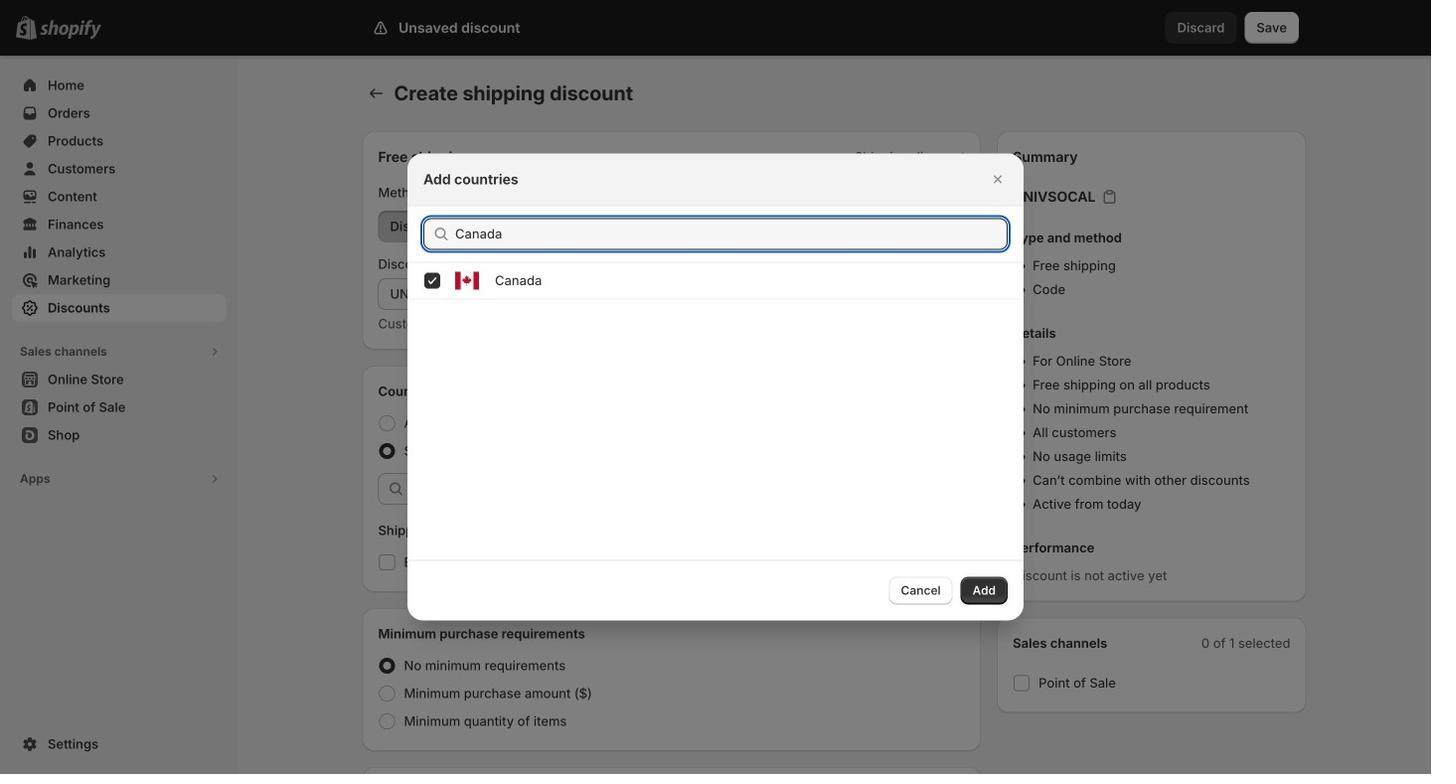 Task type: locate. For each thing, give the bounding box(es) containing it.
dialog
[[0, 154, 1432, 621]]

Search countries text field
[[455, 218, 1008, 250]]



Task type: describe. For each thing, give the bounding box(es) containing it.
shopify image
[[40, 20, 101, 40]]



